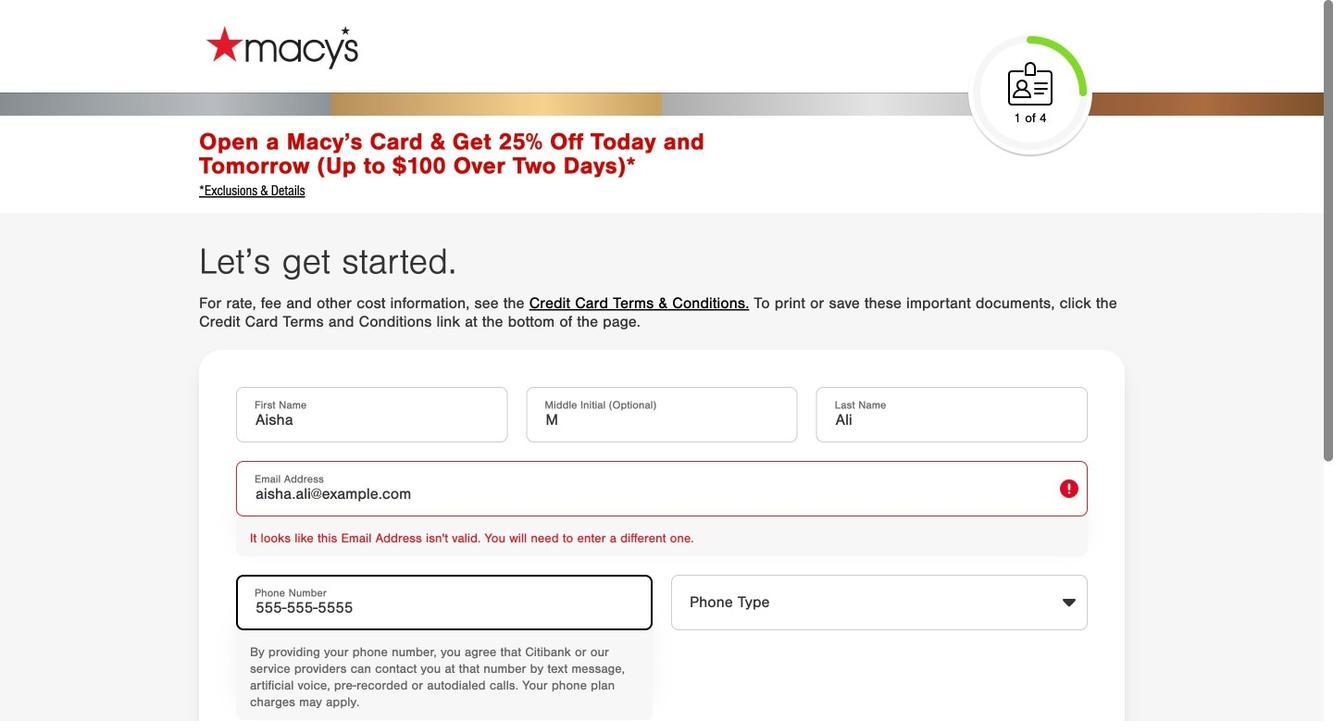Task type: locate. For each thing, give the bounding box(es) containing it.
macy's application form image
[[201, 22, 363, 72], [201, 22, 363, 72]]

macy's application form element
[[199, 9, 551, 83]]

First Name text field
[[236, 387, 508, 443]]

advertisement element
[[0, 93, 1324, 213]]

Middle Initial (Optional) text field
[[526, 387, 798, 443]]

Phone Number field
[[236, 575, 653, 630]]

1 vertical spatial figure
[[1060, 480, 1078, 498]]

2 vertical spatial figure
[[1060, 593, 1078, 612]]

figure
[[1004, 58, 1056, 110], [1060, 480, 1078, 498], [1060, 593, 1078, 612]]



Task type: describe. For each thing, give the bounding box(es) containing it.
Email Address field
[[236, 461, 1088, 517]]

0 vertical spatial figure
[[1004, 58, 1056, 110]]

Last Name field
[[816, 387, 1088, 443]]



Task type: vqa. For each thing, say whether or not it's contained in the screenshot.
list
no



